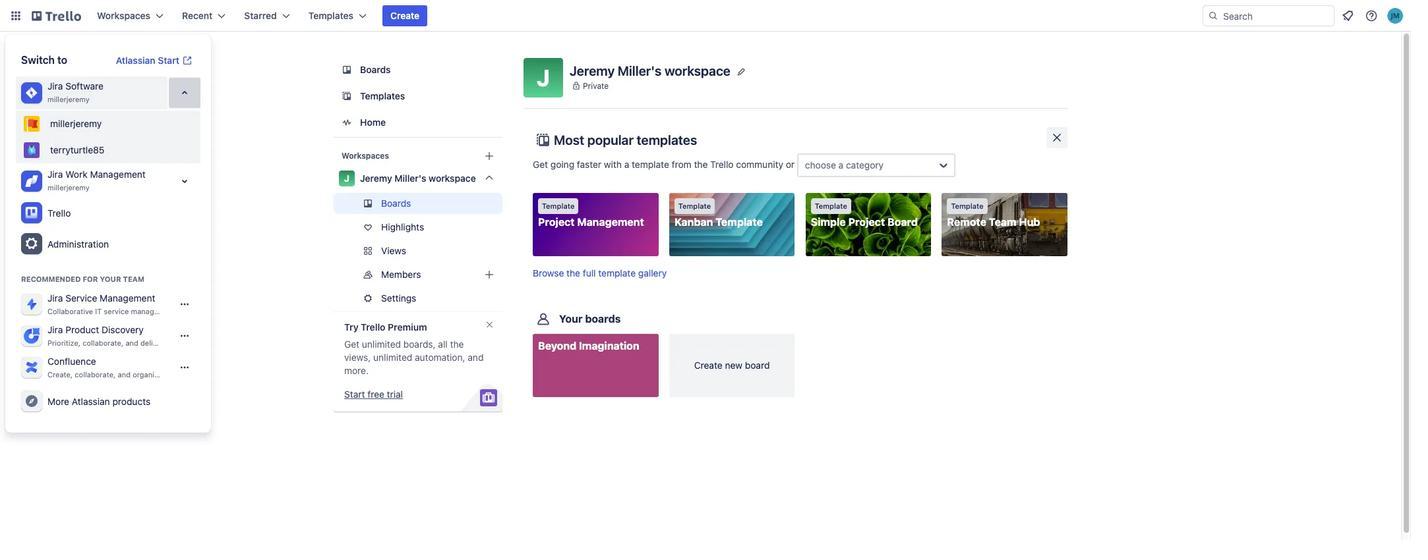Task type: locate. For each thing, give the bounding box(es) containing it.
1 horizontal spatial j
[[537, 64, 550, 91]]

confluence create, collaborate, and organize your work
[[47, 356, 198, 379]]

templates up home
[[360, 90, 405, 102]]

1 vertical spatial unlimited
[[373, 352, 412, 363]]

private
[[583, 81, 609, 91]]

0 horizontal spatial start
[[158, 55, 179, 66]]

0 vertical spatial jeremy
[[570, 63, 615, 78]]

trello left community
[[711, 159, 734, 170]]

jeremy miller's workspace up private
[[570, 63, 731, 78]]

jira down to
[[47, 80, 63, 92]]

0 vertical spatial management
[[90, 169, 146, 180]]

j down home icon
[[344, 173, 350, 184]]

template remote team hub
[[948, 202, 1041, 228]]

workspaces up the atlassian start
[[97, 10, 150, 21]]

templates
[[309, 10, 354, 21], [360, 90, 405, 102]]

1 horizontal spatial team
[[989, 216, 1017, 228]]

template simple project board
[[811, 202, 918, 228]]

1 horizontal spatial jeremy miller's workspace
[[570, 63, 731, 78]]

try trello premium get unlimited boards, all the views, unlimited automation, and more.
[[344, 322, 484, 377]]

the right from
[[694, 159, 708, 170]]

0 vertical spatial boards link
[[334, 58, 503, 82]]

j
[[537, 64, 550, 91], [344, 173, 350, 184]]

0 horizontal spatial workspace
[[429, 173, 476, 184]]

atlassian right 'more'
[[72, 396, 110, 407]]

create inside button
[[391, 10, 420, 21]]

0 horizontal spatial jeremy miller's workspace
[[360, 173, 476, 184]]

0 vertical spatial trello
[[711, 159, 734, 170]]

project up browse
[[538, 216, 575, 228]]

more atlassian products link
[[16, 387, 201, 418]]

prioritize,
[[47, 339, 81, 348]]

0 vertical spatial new
[[166, 339, 180, 348]]

1 vertical spatial boards
[[381, 198, 411, 209]]

collaborate, down confluence
[[75, 371, 116, 379]]

and left organize
[[118, 371, 131, 379]]

jira product discovery prioritize, collaborate, and deliver new ideas
[[47, 325, 200, 348]]

management for service
[[100, 293, 155, 304]]

collaborate, inside jira product discovery prioritize, collaborate, and deliver new ideas
[[83, 339, 124, 348]]

choose
[[805, 160, 836, 171]]

millerjeremy
[[47, 95, 90, 104], [50, 118, 102, 129], [47, 183, 90, 192]]

boards for second boards link
[[381, 198, 411, 209]]

1 project from the left
[[538, 216, 575, 228]]

gallery
[[638, 268, 667, 279]]

board image
[[339, 62, 355, 78]]

0 vertical spatial and
[[126, 339, 138, 348]]

jira for jira product discovery
[[47, 325, 63, 336]]

jeremy miller (jeremymiller198) image
[[1388, 8, 1404, 24]]

hub
[[1019, 216, 1041, 228]]

service
[[104, 307, 129, 316]]

get inside try trello premium get unlimited boards, all the views, unlimited automation, and more.
[[344, 339, 360, 350]]

3 jira from the top
[[47, 293, 63, 304]]

1 vertical spatial start
[[344, 389, 365, 400]]

service
[[65, 293, 97, 304]]

work
[[65, 169, 88, 180]]

1 vertical spatial the
[[567, 268, 581, 279]]

0 vertical spatial jeremy miller's workspace
[[570, 63, 731, 78]]

0 horizontal spatial j
[[344, 173, 350, 184]]

1 horizontal spatial templates
[[360, 90, 405, 102]]

create for create new board
[[694, 360, 723, 372]]

team inside template remote team hub
[[989, 216, 1017, 228]]

collaborate, down discovery at the left bottom of page
[[83, 339, 124, 348]]

jira inside jira software millerjeremy
[[47, 80, 63, 92]]

new left ideas
[[166, 339, 180, 348]]

start left free
[[344, 389, 365, 400]]

0 horizontal spatial create
[[391, 10, 420, 21]]

management inside jira service management collaborative it service management
[[100, 293, 155, 304]]

0 horizontal spatial miller's
[[395, 173, 426, 184]]

1 vertical spatial get
[[344, 339, 360, 350]]

a
[[625, 159, 630, 170], [839, 160, 844, 171]]

boards right "board" 'image'
[[360, 64, 391, 75]]

millerjeremy inside jira work management millerjeremy
[[47, 183, 90, 192]]

2 vertical spatial the
[[450, 339, 464, 350]]

project left board
[[849, 216, 885, 228]]

your right for
[[100, 275, 121, 284]]

template inside template remote team hub
[[951, 202, 984, 210]]

category
[[846, 160, 884, 171]]

0 horizontal spatial team
[[123, 275, 144, 284]]

boards up highlights
[[381, 198, 411, 209]]

1 vertical spatial and
[[468, 352, 484, 363]]

0 vertical spatial create
[[391, 10, 420, 21]]

1 vertical spatial management
[[577, 216, 644, 228]]

and right 'automation,' at left bottom
[[468, 352, 484, 363]]

collaborate,
[[83, 339, 124, 348], [75, 371, 116, 379]]

the
[[694, 159, 708, 170], [567, 268, 581, 279], [450, 339, 464, 350]]

trello right try
[[361, 322, 386, 333]]

team
[[989, 216, 1017, 228], [123, 275, 144, 284]]

start free trial
[[344, 389, 403, 400]]

jira inside jira work management millerjeremy
[[47, 169, 63, 180]]

new left 'board'
[[725, 360, 743, 372]]

create
[[391, 10, 420, 21], [694, 360, 723, 372]]

views,
[[344, 352, 371, 363]]

0 vertical spatial your
[[100, 275, 121, 284]]

1 horizontal spatial atlassian
[[116, 55, 155, 66]]

j left private
[[537, 64, 550, 91]]

jeremy
[[570, 63, 615, 78], [360, 173, 392, 184]]

1 horizontal spatial create
[[694, 360, 723, 372]]

1 vertical spatial template
[[599, 268, 636, 279]]

unlimited down boards,
[[373, 352, 412, 363]]

template right the full
[[599, 268, 636, 279]]

template down templates
[[632, 159, 669, 170]]

1 vertical spatial workspace
[[429, 173, 476, 184]]

1 vertical spatial j
[[344, 173, 350, 184]]

0 horizontal spatial the
[[450, 339, 464, 350]]

template for project
[[542, 202, 575, 210]]

management down terryturtle85 link
[[90, 169, 146, 180]]

boards for 2nd boards link from the bottom of the page
[[360, 64, 391, 75]]

0 horizontal spatial a
[[625, 159, 630, 170]]

2 vertical spatial and
[[118, 371, 131, 379]]

1 horizontal spatial workspaces
[[342, 151, 389, 161]]

2 horizontal spatial the
[[694, 159, 708, 170]]

1 vertical spatial jeremy
[[360, 173, 392, 184]]

0 horizontal spatial new
[[166, 339, 180, 348]]

1 horizontal spatial get
[[533, 159, 548, 170]]

boards link up templates link
[[334, 58, 503, 82]]

0 vertical spatial the
[[694, 159, 708, 170]]

0 vertical spatial miller's
[[618, 63, 662, 78]]

jira down recommended at the bottom
[[47, 293, 63, 304]]

0 horizontal spatial get
[[344, 339, 360, 350]]

millerjeremy down software
[[47, 95, 90, 104]]

jira software millerjeremy
[[47, 80, 103, 104]]

atlassian start link
[[108, 50, 201, 71]]

jira for jira service management
[[47, 293, 63, 304]]

jira inside jira service management collaborative it service management
[[47, 293, 63, 304]]

jeremy up private
[[570, 63, 615, 78]]

1 horizontal spatial project
[[849, 216, 885, 228]]

and down discovery at the left bottom of page
[[126, 339, 138, 348]]

0 vertical spatial j
[[537, 64, 550, 91]]

settings
[[381, 293, 416, 304]]

the right all
[[450, 339, 464, 350]]

workspaces down home
[[342, 151, 389, 161]]

0 horizontal spatial your
[[100, 275, 121, 284]]

get up views,
[[344, 339, 360, 350]]

template up "simple"
[[815, 202, 848, 210]]

a right with
[[625, 159, 630, 170]]

1 vertical spatial collaborate,
[[75, 371, 116, 379]]

jira up "prioritize,"
[[47, 325, 63, 336]]

2 project from the left
[[849, 216, 885, 228]]

1 boards link from the top
[[334, 58, 503, 82]]

0 vertical spatial templates
[[309, 10, 354, 21]]

0 vertical spatial workspaces
[[97, 10, 150, 21]]

1 horizontal spatial a
[[839, 160, 844, 171]]

1 horizontal spatial the
[[567, 268, 581, 279]]

unlimited up views,
[[362, 339, 401, 350]]

trello up administration
[[47, 207, 71, 219]]

jira for jira software
[[47, 80, 63, 92]]

1 vertical spatial templates
[[360, 90, 405, 102]]

jeremy miller's workspace up highlights link
[[360, 173, 476, 184]]

or
[[786, 159, 795, 170]]

template inside template simple project board
[[815, 202, 848, 210]]

your up beyond
[[559, 313, 583, 325]]

2 vertical spatial management
[[100, 293, 155, 304]]

0 horizontal spatial trello
[[47, 207, 71, 219]]

management up service in the bottom left of the page
[[100, 293, 155, 304]]

workspaces
[[97, 10, 150, 21], [342, 151, 389, 161]]

jira service management options menu image
[[179, 299, 190, 310]]

0 vertical spatial atlassian
[[116, 55, 155, 66]]

views link
[[334, 241, 503, 262]]

get
[[533, 159, 548, 170], [344, 339, 360, 350]]

start up collapse icon
[[158, 55, 179, 66]]

1 horizontal spatial new
[[725, 360, 743, 372]]

template
[[542, 202, 575, 210], [679, 202, 711, 210], [815, 202, 848, 210], [951, 202, 984, 210], [716, 216, 763, 228]]

jeremy miller's workspace
[[570, 63, 731, 78], [360, 173, 476, 184]]

product
[[65, 325, 99, 336]]

members link
[[334, 265, 503, 286]]

management for project
[[577, 216, 644, 228]]

trial
[[387, 389, 403, 400]]

atlassian down workspaces popup button
[[116, 55, 155, 66]]

browse the full template gallery
[[533, 268, 667, 279]]

management inside template project management
[[577, 216, 644, 228]]

start inside button
[[344, 389, 365, 400]]

template up kanban
[[679, 202, 711, 210]]

templates up "board" 'image'
[[309, 10, 354, 21]]

0 horizontal spatial project
[[538, 216, 575, 228]]

jira left work
[[47, 169, 63, 180]]

1 jira from the top
[[47, 80, 63, 92]]

trello link
[[16, 198, 201, 229]]

jira inside jira product discovery prioritize, collaborate, and deliver new ideas
[[47, 325, 63, 336]]

1 horizontal spatial your
[[559, 313, 583, 325]]

1 horizontal spatial workspace
[[665, 63, 731, 78]]

team up jira service management collaborative it service management
[[123, 275, 144, 284]]

project inside template simple project board
[[849, 216, 885, 228]]

jira service management collaborative it service management
[[47, 293, 176, 316]]

0 horizontal spatial workspaces
[[97, 10, 150, 21]]

0 vertical spatial collaborate,
[[83, 339, 124, 348]]

millerjeremy link
[[16, 111, 201, 137]]

0 vertical spatial boards
[[360, 64, 391, 75]]

primary element
[[0, 0, 1412, 32]]

atlassian start
[[116, 55, 179, 66]]

boards link up highlights link
[[334, 193, 503, 214]]

management up browse the full template gallery link
[[577, 216, 644, 228]]

atlassian
[[116, 55, 155, 66], [72, 396, 110, 407]]

millerjeremy inside jira software millerjeremy
[[47, 95, 90, 104]]

4 jira from the top
[[47, 325, 63, 336]]

millerjeremy up terryturtle85
[[50, 118, 102, 129]]

collaborate, inside confluence create, collaborate, and organize your work
[[75, 371, 116, 379]]

millerjeremy down work
[[47, 183, 90, 192]]

miller's
[[618, 63, 662, 78], [395, 173, 426, 184]]

a right choose
[[839, 160, 844, 171]]

1 vertical spatial boards link
[[334, 193, 503, 214]]

unlimited
[[362, 339, 401, 350], [373, 352, 412, 363]]

get going faster with a template from the trello community or
[[533, 159, 797, 170]]

kanban
[[675, 216, 713, 228]]

0 vertical spatial workspace
[[665, 63, 731, 78]]

1 vertical spatial team
[[123, 275, 144, 284]]

1 vertical spatial workspaces
[[342, 151, 389, 161]]

0 horizontal spatial templates
[[309, 10, 354, 21]]

1 horizontal spatial jeremy
[[570, 63, 615, 78]]

template inside template project management
[[542, 202, 575, 210]]

workspace down the primary element at the top of the page
[[665, 63, 731, 78]]

1 vertical spatial create
[[694, 360, 723, 372]]

team left 'hub'
[[989, 216, 1017, 228]]

most popular templates
[[554, 133, 697, 148]]

more.
[[344, 365, 369, 377]]

trello
[[711, 159, 734, 170], [47, 207, 71, 219], [361, 322, 386, 333]]

0 vertical spatial unlimited
[[362, 339, 401, 350]]

1 horizontal spatial trello
[[361, 322, 386, 333]]

template for remote
[[951, 202, 984, 210]]

confluence
[[47, 356, 96, 367]]

2 vertical spatial millerjeremy
[[47, 183, 90, 192]]

browse
[[533, 268, 564, 279]]

products
[[112, 396, 151, 407]]

management
[[90, 169, 146, 180], [577, 216, 644, 228], [100, 293, 155, 304]]

get left going
[[533, 159, 548, 170]]

0 vertical spatial team
[[989, 216, 1017, 228]]

templates inside dropdown button
[[309, 10, 354, 21]]

browse the full template gallery link
[[533, 268, 667, 279]]

workspace up highlights link
[[429, 173, 476, 184]]

to
[[57, 54, 67, 66]]

0 horizontal spatial atlassian
[[72, 396, 110, 407]]

the left the full
[[567, 268, 581, 279]]

management inside jira work management millerjeremy
[[90, 169, 146, 180]]

the for try trello premium get unlimited boards, all the views, unlimited automation, and more.
[[450, 339, 464, 350]]

jeremy up highlights
[[360, 173, 392, 184]]

faster
[[577, 159, 602, 170]]

beyond imagination
[[538, 341, 640, 352]]

the inside try trello premium get unlimited boards, all the views, unlimited automation, and more.
[[450, 339, 464, 350]]

template down going
[[542, 202, 575, 210]]

1 vertical spatial millerjeremy
[[50, 118, 102, 129]]

0 vertical spatial millerjeremy
[[47, 95, 90, 104]]

template up "remote"
[[951, 202, 984, 210]]

2 vertical spatial trello
[[361, 322, 386, 333]]

settings link
[[334, 288, 503, 309]]

boards link
[[334, 58, 503, 82], [334, 193, 503, 214]]

1 horizontal spatial start
[[344, 389, 365, 400]]

templates button
[[301, 5, 375, 26]]

and inside confluence create, collaborate, and organize your work
[[118, 371, 131, 379]]

2 jira from the top
[[47, 169, 63, 180]]



Task type: vqa. For each thing, say whether or not it's contained in the screenshot.
software
yes



Task type: describe. For each thing, give the bounding box(es) containing it.
work
[[182, 371, 198, 379]]

collaborative
[[47, 307, 93, 316]]

from
[[672, 159, 692, 170]]

jira product discovery options menu image
[[179, 331, 190, 342]]

templates link
[[334, 84, 503, 108]]

choose a category
[[805, 160, 884, 171]]

j button
[[524, 58, 563, 98]]

switch to… image
[[9, 9, 22, 22]]

project inside template project management
[[538, 216, 575, 228]]

1 vertical spatial miller's
[[395, 173, 426, 184]]

for
[[83, 275, 98, 284]]

more atlassian products
[[47, 396, 151, 407]]

try
[[344, 322, 359, 333]]

trello inside try trello premium get unlimited boards, all the views, unlimited automation, and more.
[[361, 322, 386, 333]]

beyond
[[538, 341, 577, 352]]

community
[[736, 159, 784, 170]]

more
[[47, 396, 69, 407]]

recent button
[[174, 5, 234, 26]]

simple
[[811, 216, 846, 228]]

the for get going faster with a template from the trello community or
[[694, 159, 708, 170]]

1 vertical spatial jeremy miller's workspace
[[360, 173, 476, 184]]

board
[[745, 360, 770, 372]]

software
[[65, 80, 103, 92]]

create for create
[[391, 10, 420, 21]]

recommended for your team
[[21, 275, 144, 284]]

templates
[[637, 133, 697, 148]]

template right kanban
[[716, 216, 763, 228]]

terryturtle85
[[50, 144, 105, 156]]

with
[[604, 159, 622, 170]]

members
[[381, 269, 421, 280]]

beyond imagination link
[[533, 335, 659, 398]]

jira work management millerjeremy
[[47, 169, 146, 192]]

home
[[360, 117, 386, 128]]

home link
[[334, 111, 503, 135]]

and inside try trello premium get unlimited boards, all the views, unlimited automation, and more.
[[468, 352, 484, 363]]

1 vertical spatial your
[[559, 313, 583, 325]]

template kanban template
[[675, 202, 763, 228]]

all
[[438, 339, 448, 350]]

it
[[95, 307, 102, 316]]

automation,
[[415, 352, 465, 363]]

back to home image
[[32, 5, 81, 26]]

Search field
[[1219, 6, 1335, 26]]

imagination
[[579, 341, 640, 352]]

0 horizontal spatial jeremy
[[360, 173, 392, 184]]

switch
[[21, 54, 55, 66]]

home image
[[339, 115, 355, 131]]

add image
[[482, 267, 497, 283]]

create button
[[383, 5, 428, 26]]

settings image
[[24, 236, 40, 252]]

full
[[583, 268, 596, 279]]

free
[[368, 389, 385, 400]]

deliver
[[140, 339, 164, 348]]

boards,
[[404, 339, 436, 350]]

1 horizontal spatial miller's
[[618, 63, 662, 78]]

management
[[131, 307, 176, 316]]

create a workspace image
[[482, 148, 497, 164]]

popular
[[588, 133, 634, 148]]

2 horizontal spatial trello
[[711, 159, 734, 170]]

views
[[381, 245, 406, 257]]

template for simple
[[815, 202, 848, 210]]

discovery
[[102, 325, 144, 336]]

terryturtle85 link
[[16, 137, 201, 164]]

1 vertical spatial atlassian
[[72, 396, 110, 407]]

recent
[[182, 10, 213, 21]]

administration link
[[16, 229, 201, 260]]

template board image
[[339, 88, 355, 104]]

highlights link
[[334, 217, 503, 238]]

jira for jira work management
[[47, 169, 63, 180]]

highlights
[[381, 222, 424, 233]]

1 vertical spatial new
[[725, 360, 743, 372]]

2 boards link from the top
[[334, 193, 503, 214]]

your
[[164, 371, 180, 379]]

new inside jira product discovery prioritize, collaborate, and deliver new ideas
[[166, 339, 180, 348]]

expand image
[[177, 173, 193, 189]]

0 vertical spatial get
[[533, 159, 548, 170]]

template project management
[[538, 202, 644, 228]]

organize
[[133, 371, 162, 379]]

board
[[888, 216, 918, 228]]

0 vertical spatial template
[[632, 159, 669, 170]]

1 vertical spatial trello
[[47, 207, 71, 219]]

start free trial button
[[344, 389, 403, 402]]

workspaces inside popup button
[[97, 10, 150, 21]]

create new board
[[694, 360, 770, 372]]

collapse image
[[177, 85, 193, 101]]

search image
[[1209, 11, 1219, 21]]

0 notifications image
[[1340, 8, 1356, 24]]

boards
[[585, 313, 621, 325]]

confluence options menu image
[[179, 363, 190, 373]]

going
[[551, 159, 575, 170]]

starred
[[244, 10, 277, 21]]

ideas
[[182, 339, 200, 348]]

recommended
[[21, 275, 81, 284]]

open information menu image
[[1366, 9, 1379, 22]]

remote
[[948, 216, 987, 228]]

template for kanban
[[679, 202, 711, 210]]

administration
[[47, 238, 109, 250]]

most
[[554, 133, 585, 148]]

create,
[[47, 371, 73, 379]]

management for work
[[90, 169, 146, 180]]

switch to
[[21, 54, 67, 66]]

0 vertical spatial start
[[158, 55, 179, 66]]

workspaces button
[[89, 5, 172, 26]]

premium
[[388, 322, 427, 333]]

j inside 'button'
[[537, 64, 550, 91]]

and inside jira product discovery prioritize, collaborate, and deliver new ideas
[[126, 339, 138, 348]]

your boards
[[559, 313, 621, 325]]



